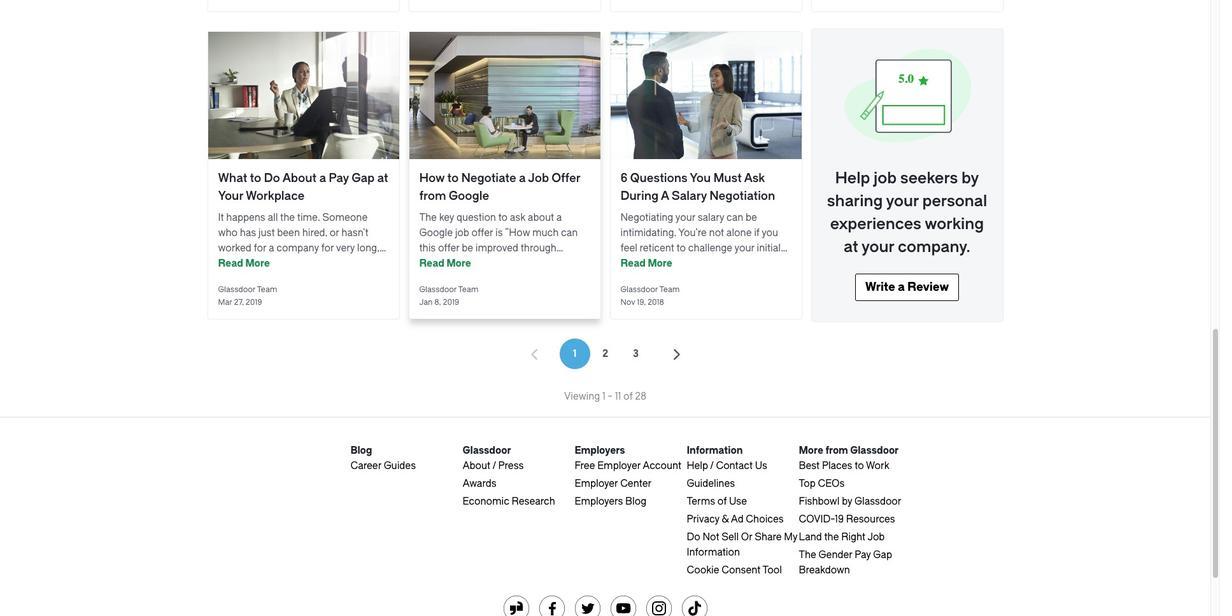 Task type: vqa. For each thing, say whether or not it's contained in the screenshot.
bottommost Advice
no



Task type: locate. For each thing, give the bounding box(es) containing it.
1 vertical spatial help
[[687, 460, 708, 472]]

0 vertical spatial at
[[377, 171, 388, 185]]

1 horizontal spatial help
[[835, 169, 870, 187]]

team inside "glassdoor team nov 19, 2018"
[[659, 285, 680, 294]]

1 horizontal spatial /
[[710, 460, 714, 472]]

a right write
[[898, 280, 905, 294]]

software...
[[517, 273, 564, 285]]

to left ask
[[498, 212, 508, 224]]

gap up someone
[[352, 171, 375, 185]]

fishbowl by glassdoor link
[[799, 496, 901, 508]]

google up this
[[419, 227, 453, 239]]

by up personal
[[962, 169, 979, 187]]

the inside the key question to ask about a google job offer is "how much can this offer be improved through negotiation?" in my experience coaching software...
[[419, 212, 437, 224]]

a right about
[[556, 212, 562, 224]]

1 vertical spatial employers
[[575, 496, 623, 508]]

1 horizontal spatial be
[[746, 212, 757, 224]]

more inside more from glassdoor best places to work top ceos fishbowl by glassdoor covid-19 resources land the right job the gender pay gap breakdown
[[799, 445, 823, 457]]

job up sharing
[[874, 169, 897, 187]]

job down resources
[[868, 532, 885, 543]]

working
[[925, 215, 984, 233]]

team down experience coaching
[[458, 285, 479, 294]]

google for key
[[419, 227, 453, 239]]

0 vertical spatial of
[[624, 391, 633, 402]]

ceos
[[818, 478, 845, 490]]

/ inside glassdoor about / press awards economic research
[[493, 460, 496, 472]]

0 horizontal spatial pay
[[329, 171, 349, 185]]

or
[[330, 227, 339, 239]]

blog down center
[[625, 496, 647, 508]]

during
[[621, 189, 659, 203]]

0 horizontal spatial the
[[419, 212, 437, 224]]

employer up employer center link
[[597, 460, 641, 472]]

3 team from the left
[[659, 285, 680, 294]]

about up awards link
[[463, 460, 490, 472]]

by up covid-19 resources link
[[842, 496, 852, 508]]

1 vertical spatial offer
[[438, 243, 460, 254]]

the down land
[[799, 550, 816, 561]]

more down worked at the top left of page
[[245, 258, 270, 269]]

0 vertical spatial gap
[[352, 171, 375, 185]]

1 vertical spatial blog
[[625, 496, 647, 508]]

1 left 2 link
[[573, 348, 577, 360]]

information help / contact us guidelines terms of use privacy & ad choices do not sell or share my information cookie consent tool
[[687, 445, 798, 576]]

google inside the key question to ask about a google job offer is "how much can this offer be improved through negotiation?" in my experience coaching software...
[[419, 227, 453, 239]]

read for 6 questions you must ask during a salary negotiation
[[621, 258, 646, 269]]

google inside how to negotiate a job offer from google
[[449, 189, 489, 203]]

0 vertical spatial by
[[962, 169, 979, 187]]

ad
[[731, 514, 744, 525]]

feel
[[621, 243, 637, 254]]

0 vertical spatial the
[[280, 212, 295, 224]]

hasn't
[[341, 227, 369, 239]]

do left the not in the bottom right of the page
[[687, 532, 700, 543]]

1 horizontal spatial about
[[463, 460, 490, 472]]

2
[[602, 348, 608, 360]]

studies
[[707, 258, 739, 269]]

be inside negotiating your salary can be intimidating. you're not alone if you feel reticent to challenge your initial offer. according to studies by glassdoor, men...
[[746, 212, 757, 224]]

negotiating your salary can be intimidating. you're not alone if you feel reticent to challenge your initial offer. according to studies by glassdoor, men...
[[621, 212, 781, 285]]

0 vertical spatial job
[[874, 169, 897, 187]]

a
[[319, 171, 326, 185], [519, 171, 526, 185], [556, 212, 562, 224], [269, 243, 274, 254], [898, 280, 905, 294]]

your up you're
[[676, 212, 695, 224]]

my
[[784, 532, 798, 543]]

read more up glassdoor,
[[621, 258, 672, 269]]

by
[[962, 169, 979, 187], [742, 258, 752, 269], [842, 496, 852, 508]]

to left work
[[855, 460, 864, 472]]

jan
[[419, 298, 433, 307]]

gap
[[352, 171, 375, 185], [873, 550, 892, 561]]

0 horizontal spatial job
[[528, 171, 549, 185]]

0 horizontal spatial job
[[455, 227, 469, 239]]

1 2019 from the left
[[246, 298, 262, 307]]

a inside what to do about a pay gap at your workplace
[[319, 171, 326, 185]]

blog up "career"
[[351, 445, 372, 457]]

gap down resources
[[873, 550, 892, 561]]

0 horizontal spatial read more
[[218, 258, 270, 269]]

glassdoor for jan
[[419, 285, 457, 294]]

of right 11
[[624, 391, 633, 402]]

the left 'key'
[[419, 212, 437, 224]]

google
[[449, 189, 489, 203], [419, 227, 453, 239]]

at left how
[[377, 171, 388, 185]]

a inside the key question to ask about a google job offer is "how much can this offer be improved through negotiation?" in my experience coaching software...
[[556, 212, 562, 224]]

help up guidelines
[[687, 460, 708, 472]]

0 horizontal spatial about
[[282, 171, 317, 185]]

choices
[[746, 514, 784, 525]]

1 vertical spatial be
[[462, 243, 473, 254]]

to
[[250, 171, 261, 185], [447, 171, 459, 185], [498, 212, 508, 224], [677, 243, 686, 254], [695, 258, 704, 269], [855, 460, 864, 472]]

1 read from the left
[[218, 258, 243, 269]]

1 horizontal spatial job
[[868, 532, 885, 543]]

help inside 'help job seekers by sharing your personal experiences working at your company.'
[[835, 169, 870, 187]]

can inside negotiating your salary can be intimidating. you're not alone if you feel reticent to challenge your initial offer. according to studies by glassdoor, men...
[[727, 212, 743, 224]]

do up workplace
[[264, 171, 280, 185]]

to inside the key question to ask about a google job offer is "how much can this offer be improved through negotiation?" in my experience coaching software...
[[498, 212, 508, 224]]

1 vertical spatial employer
[[575, 478, 618, 490]]

0 vertical spatial blog
[[351, 445, 372, 457]]

2 horizontal spatial by
[[962, 169, 979, 187]]

job left offer
[[528, 171, 549, 185]]

read more down worked at the top left of page
[[218, 258, 270, 269]]

2019 inside glassdoor team jan 8, 2019
[[443, 298, 459, 307]]

0 vertical spatial can
[[727, 212, 743, 224]]

1 vertical spatial at
[[844, 238, 858, 256]]

awards
[[463, 478, 496, 490]]

offer down question
[[472, 227, 493, 239]]

2 vertical spatial by
[[842, 496, 852, 508]]

1 / from the left
[[493, 460, 496, 472]]

pay down "right"
[[855, 550, 871, 561]]

3 read more from the left
[[621, 258, 672, 269]]

1 horizontal spatial can
[[727, 212, 743, 224]]

job down question
[[455, 227, 469, 239]]

can up alone on the right of page
[[727, 212, 743, 224]]

0 vertical spatial employers
[[575, 445, 625, 457]]

salary
[[698, 212, 724, 224]]

0 horizontal spatial of
[[624, 391, 633, 402]]

what
[[218, 171, 247, 185]]

employer down free
[[575, 478, 618, 490]]

to inside what to do about a pay gap at your workplace
[[250, 171, 261, 185]]

1 vertical spatial from
[[826, 445, 848, 457]]

0 horizontal spatial at
[[377, 171, 388, 185]]

can right much
[[561, 227, 578, 239]]

the right 'all'
[[280, 212, 295, 224]]

glassdoor
[[218, 285, 255, 294], [419, 285, 457, 294], [621, 285, 658, 294], [463, 445, 511, 457], [850, 445, 899, 457], [855, 496, 901, 508]]

covid-
[[799, 514, 835, 525]]

0 vertical spatial from
[[419, 189, 446, 203]]

2 horizontal spatial read
[[621, 258, 646, 269]]

0 horizontal spatial by
[[742, 258, 752, 269]]

1 vertical spatial by
[[742, 258, 752, 269]]

glassdoor inside "glassdoor team nov 19, 2018"
[[621, 285, 658, 294]]

0 horizontal spatial from
[[419, 189, 446, 203]]

a up time.
[[319, 171, 326, 185]]

be up negotiation?"
[[462, 243, 473, 254]]

glassdoor up 8, on the top left of page
[[419, 285, 457, 294]]

0 vertical spatial job
[[528, 171, 549, 185]]

1 vertical spatial the
[[824, 532, 839, 543]]

1 horizontal spatial pay
[[855, 550, 871, 561]]

more down the reticent
[[648, 258, 672, 269]]

1 vertical spatial can
[[561, 227, 578, 239]]

0 vertical spatial help
[[835, 169, 870, 187]]

2019 right 8, on the top left of page
[[443, 298, 459, 307]]

1 horizontal spatial of
[[718, 496, 727, 508]]

of
[[624, 391, 633, 402], [718, 496, 727, 508]]

0 horizontal spatial can
[[561, 227, 578, 239]]

can inside the key question to ask about a google job offer is "how much can this offer be improved through negotiation?" in my experience coaching software...
[[561, 227, 578, 239]]

0 vertical spatial offer
[[472, 227, 493, 239]]

employers free employer account employer center employers blog
[[575, 445, 681, 508]]

the inside more from glassdoor best places to work top ceos fishbowl by glassdoor covid-19 resources land the right job the gender pay gap breakdown
[[824, 532, 839, 543]]

gender
[[819, 550, 852, 561]]

glassdoor up about / press link
[[463, 445, 511, 457]]

at inside 'help job seekers by sharing your personal experiences working at your company.'
[[844, 238, 858, 256]]

0 horizontal spatial 1
[[573, 348, 577, 360]]

information down the not in the bottom right of the page
[[687, 547, 740, 559]]

team down more in the left top of the page
[[257, 285, 277, 294]]

pay up someone
[[329, 171, 349, 185]]

1 horizontal spatial gap
[[873, 550, 892, 561]]

do inside what to do about a pay gap at your workplace
[[264, 171, 280, 185]]

6 questions you must ask during a salary negotiation
[[621, 171, 775, 203]]

1 vertical spatial job
[[868, 532, 885, 543]]

ask
[[510, 212, 525, 224]]

economic
[[463, 496, 509, 508]]

team inside the glassdoor team mar 27, 2019
[[257, 285, 277, 294]]

0 horizontal spatial /
[[493, 460, 496, 472]]

more up best
[[799, 445, 823, 457]]

to right the what
[[250, 171, 261, 185]]

your up experiences
[[886, 192, 919, 210]]

the up gender
[[824, 532, 839, 543]]

at down experiences
[[844, 238, 858, 256]]

/ left press
[[493, 460, 496, 472]]

guidelines link
[[687, 478, 735, 490]]

read for what to do about a pay gap at your workplace
[[218, 258, 243, 269]]

to right how
[[447, 171, 459, 185]]

more for how to negotiate a job offer from google
[[447, 258, 471, 269]]

team for what to do about a pay gap at your workplace
[[257, 285, 277, 294]]

glassdoor for nov
[[621, 285, 658, 294]]

0 vertical spatial pay
[[329, 171, 349, 185]]

privacy
[[687, 514, 720, 525]]

0 vertical spatial information
[[687, 445, 743, 457]]

employers down employer center link
[[575, 496, 623, 508]]

1 information from the top
[[687, 445, 743, 457]]

1 vertical spatial 1
[[602, 391, 606, 402]]

job inside 'help job seekers by sharing your personal experiences working at your company.'
[[874, 169, 897, 187]]

write a review button
[[855, 274, 959, 301]]

to down challenge
[[695, 258, 704, 269]]

1 horizontal spatial at
[[844, 238, 858, 256]]

1 employers from the top
[[575, 445, 625, 457]]

0 horizontal spatial 2019
[[246, 298, 262, 307]]

has
[[240, 227, 256, 239]]

about up workplace
[[282, 171, 317, 185]]

3 read from the left
[[621, 258, 646, 269]]

2019 right 27,
[[246, 298, 262, 307]]

from up places on the right of the page
[[826, 445, 848, 457]]

is
[[495, 227, 503, 239]]

by right studies
[[742, 258, 752, 269]]

awards link
[[463, 478, 496, 490]]

1 vertical spatial google
[[419, 227, 453, 239]]

3
[[633, 348, 639, 360]]

more up experience coaching
[[447, 258, 471, 269]]

1 vertical spatial of
[[718, 496, 727, 508]]

a right negotiate
[[519, 171, 526, 185]]

a down just
[[269, 243, 274, 254]]

2019 inside the glassdoor team mar 27, 2019
[[246, 298, 262, 307]]

do inside information help / contact us guidelines terms of use privacy & ad choices do not sell or share my information cookie consent tool
[[687, 532, 700, 543]]

1 horizontal spatial team
[[458, 285, 479, 294]]

than...
[[311, 258, 339, 269]]

1 horizontal spatial the
[[824, 532, 839, 543]]

glassdoor inside glassdoor team jan 8, 2019
[[419, 285, 457, 294]]

to inside how to negotiate a job offer from google
[[447, 171, 459, 185]]

by inside negotiating your salary can be intimidating. you're not alone if you feel reticent to challenge your initial offer. according to studies by glassdoor, men...
[[742, 258, 752, 269]]

2 read more from the left
[[419, 258, 471, 269]]

0 vertical spatial the
[[419, 212, 437, 224]]

/
[[493, 460, 496, 472], [710, 460, 714, 472]]

0 vertical spatial google
[[449, 189, 489, 203]]

google up question
[[449, 189, 489, 203]]

0 horizontal spatial be
[[462, 243, 473, 254]]

team inside glassdoor team jan 8, 2019
[[458, 285, 479, 294]]

read down worked at the top left of page
[[218, 258, 243, 269]]

for up more in the left top of the page
[[254, 243, 266, 254]]

2 horizontal spatial team
[[659, 285, 680, 294]]

the key question to ask about a google job offer is "how much can this offer be improved through negotiation?" in my experience coaching software...
[[419, 212, 578, 285]]

0 horizontal spatial for
[[254, 243, 266, 254]]

read
[[218, 258, 243, 269], [419, 258, 444, 269], [621, 258, 646, 269]]

from down how
[[419, 189, 446, 203]]

read down this
[[419, 258, 444, 269]]

land the right job link
[[799, 532, 885, 543]]

glassdoor inside glassdoor about / press awards economic research
[[463, 445, 511, 457]]

help up sharing
[[835, 169, 870, 187]]

0 horizontal spatial do
[[264, 171, 280, 185]]

read more
[[218, 258, 270, 269], [419, 258, 471, 269], [621, 258, 672, 269]]

0 horizontal spatial help
[[687, 460, 708, 472]]

glassdoor inside the glassdoor team mar 27, 2019
[[218, 285, 255, 294]]

what to do about a pay gap at your workplace
[[218, 171, 388, 203]]

glassdoor down glassdoor,
[[621, 285, 658, 294]]

1 vertical spatial gap
[[873, 550, 892, 561]]

1 vertical spatial about
[[463, 460, 490, 472]]

google for to
[[449, 189, 489, 203]]

0 horizontal spatial offer
[[438, 243, 460, 254]]

ask
[[744, 171, 765, 185]]

1 horizontal spatial blog
[[625, 496, 647, 508]]

1 vertical spatial pay
[[855, 550, 871, 561]]

glassdoor up 27,
[[218, 285, 255, 294]]

at
[[377, 171, 388, 185], [844, 238, 858, 256]]

research
[[512, 496, 555, 508]]

next icon image
[[669, 347, 684, 362]]

/ up guidelines link
[[710, 460, 714, 472]]

1 horizontal spatial job
[[874, 169, 897, 187]]

by inside more from glassdoor best places to work top ceos fishbowl by glassdoor covid-19 resources land the right job the gender pay gap breakdown
[[842, 496, 852, 508]]

1 left - at the bottom of page
[[602, 391, 606, 402]]

1 horizontal spatial 2019
[[443, 298, 459, 307]]

2 read from the left
[[419, 258, 444, 269]]

1 horizontal spatial for
[[321, 243, 334, 254]]

2 horizontal spatial read more
[[621, 258, 672, 269]]

1 horizontal spatial read
[[419, 258, 444, 269]]

0 horizontal spatial team
[[257, 285, 277, 294]]

write a review
[[865, 280, 949, 294]]

about
[[282, 171, 317, 185], [463, 460, 490, 472]]

help
[[835, 169, 870, 187], [687, 460, 708, 472]]

covid-19 resources link
[[799, 514, 895, 525]]

8,
[[435, 298, 441, 307]]

you
[[762, 227, 778, 239]]

1 link
[[559, 339, 590, 369]]

more for 6 questions you must ask during a salary negotiation
[[648, 258, 672, 269]]

money
[[277, 258, 309, 269]]

your
[[886, 192, 919, 210], [676, 212, 695, 224], [862, 238, 894, 256], [735, 243, 755, 254]]

read down feel
[[621, 258, 646, 269]]

employers up free
[[575, 445, 625, 457]]

just
[[258, 227, 275, 239]]

1 read more from the left
[[218, 258, 270, 269]]

do
[[264, 171, 280, 185], [687, 532, 700, 543]]

0 vertical spatial be
[[746, 212, 757, 224]]

0 horizontal spatial read
[[218, 258, 243, 269]]

how to negotiate a job offer from google
[[419, 171, 580, 203]]

your
[[218, 189, 243, 203]]

1 horizontal spatial do
[[687, 532, 700, 543]]

2019 for what to do about a pay gap at your workplace
[[246, 298, 262, 307]]

1
[[573, 348, 577, 360], [602, 391, 606, 402]]

blog
[[351, 445, 372, 457], [625, 496, 647, 508]]

/ inside information help / contact us guidelines terms of use privacy & ad choices do not sell or share my information cookie consent tool
[[710, 460, 714, 472]]

1 vertical spatial do
[[687, 532, 700, 543]]

19,
[[637, 298, 646, 307]]

1 vertical spatial information
[[687, 547, 740, 559]]

team up '2018'
[[659, 285, 680, 294]]

information up help / contact us link in the bottom right of the page
[[687, 445, 743, 457]]

fishbowl
[[799, 496, 840, 508]]

places
[[822, 460, 852, 472]]

be up if
[[746, 212, 757, 224]]

1 team from the left
[[257, 285, 277, 294]]

1 horizontal spatial the
[[799, 550, 816, 561]]

more
[[251, 258, 275, 269]]

more for what to do about a pay gap at your workplace
[[245, 258, 270, 269]]

read more down this
[[419, 258, 471, 269]]

of left use
[[718, 496, 727, 508]]

consent
[[722, 565, 761, 576]]

blog inside employers free employer account employer center employers blog
[[625, 496, 647, 508]]

offer up negotiation?"
[[438, 243, 460, 254]]

1 vertical spatial the
[[799, 550, 816, 561]]

0 horizontal spatial blog
[[351, 445, 372, 457]]

1 horizontal spatial read more
[[419, 258, 471, 269]]

2 2019 from the left
[[443, 298, 459, 307]]

for up than...
[[321, 243, 334, 254]]

0 horizontal spatial the
[[280, 212, 295, 224]]

1 horizontal spatial from
[[826, 445, 848, 457]]

2 / from the left
[[710, 460, 714, 472]]

must
[[714, 171, 742, 185]]

makes
[[218, 258, 248, 269]]

a inside how to negotiate a job offer from google
[[519, 171, 526, 185]]

0 vertical spatial 1
[[573, 348, 577, 360]]

1 horizontal spatial by
[[842, 496, 852, 508]]

0 vertical spatial about
[[282, 171, 317, 185]]

pay inside more from glassdoor best places to work top ceos fishbowl by glassdoor covid-19 resources land the right job the gender pay gap breakdown
[[855, 550, 871, 561]]

1 vertical spatial job
[[455, 227, 469, 239]]

blog career guides
[[351, 445, 416, 472]]

2 team from the left
[[458, 285, 479, 294]]

0 vertical spatial do
[[264, 171, 280, 185]]

the
[[419, 212, 437, 224], [799, 550, 816, 561]]

0 horizontal spatial gap
[[352, 171, 375, 185]]



Task type: describe. For each thing, give the bounding box(es) containing it.
2 employers from the top
[[575, 496, 623, 508]]

be inside the key question to ask about a google job offer is "how much can this offer be improved through negotiation?" in my experience coaching software...
[[462, 243, 473, 254]]

happens
[[226, 212, 265, 224]]

not
[[709, 227, 724, 239]]

review
[[907, 280, 949, 294]]

in
[[482, 258, 490, 269]]

offer
[[552, 171, 580, 185]]

glassdoor team mar 27, 2019
[[218, 285, 277, 307]]

company.
[[898, 238, 971, 256]]

glassdoor for /
[[463, 445, 511, 457]]

team for 6 questions you must ask during a salary negotiation
[[659, 285, 680, 294]]

cookie
[[687, 565, 719, 576]]

of inside information help / contact us guidelines terms of use privacy & ad choices do not sell or share my information cookie consent tool
[[718, 496, 727, 508]]

about inside what to do about a pay gap at your workplace
[[282, 171, 317, 185]]

improved
[[476, 243, 518, 254]]

center
[[620, 478, 652, 490]]

guidelines
[[687, 478, 735, 490]]

your down experiences
[[862, 238, 894, 256]]

write
[[865, 280, 895, 294]]

someone
[[322, 212, 368, 224]]

team for how to negotiate a job offer from google
[[458, 285, 479, 294]]

terms
[[687, 496, 715, 508]]

/ for about
[[493, 460, 496, 472]]

alone
[[727, 227, 752, 239]]

0 vertical spatial employer
[[597, 460, 641, 472]]

all
[[268, 212, 278, 224]]

land
[[799, 532, 822, 543]]

gap inside what to do about a pay gap at your workplace
[[352, 171, 375, 185]]

1 horizontal spatial 1
[[602, 391, 606, 402]]

this
[[419, 243, 436, 254]]

not
[[703, 532, 719, 543]]

"how
[[505, 227, 530, 239]]

a
[[661, 189, 669, 203]]

employer center link
[[575, 478, 652, 490]]

do not sell or share my information link
[[687, 532, 798, 559]]

or
[[741, 532, 752, 543]]

job inside more from glassdoor best places to work top ceos fishbowl by glassdoor covid-19 resources land the right job the gender pay gap breakdown
[[868, 532, 885, 543]]

offer.
[[621, 258, 644, 269]]

11
[[615, 391, 621, 402]]

help job seekers by sharing your personal experiences working at your company.
[[827, 169, 987, 256]]

job inside the key question to ask about a google job offer is "how much can this offer be improved through negotiation?" in my experience coaching software...
[[455, 227, 469, 239]]

challenge
[[688, 243, 732, 254]]

free employer account link
[[575, 460, 681, 472]]

read more for how to negotiate a job offer from google
[[419, 258, 471, 269]]

contact
[[716, 460, 753, 472]]

your down alone on the right of page
[[735, 243, 755, 254]]

workplace
[[246, 189, 305, 203]]

through
[[521, 243, 556, 254]]

glassdoor about / press awards economic research
[[463, 445, 555, 508]]

seekers
[[900, 169, 958, 187]]

from inside more from glassdoor best places to work top ceos fishbowl by glassdoor covid-19 resources land the right job the gender pay gap breakdown
[[826, 445, 848, 457]]

intimidating.
[[621, 227, 676, 239]]

you
[[690, 171, 711, 185]]

it
[[218, 212, 224, 224]]

the gender pay gap breakdown link
[[799, 550, 892, 576]]

more from glassdoor best places to work top ceos fishbowl by glassdoor covid-19 resources land the right job the gender pay gap breakdown
[[799, 445, 901, 576]]

glassdoor,
[[621, 273, 669, 285]]

read more for 6 questions you must ask during a salary negotiation
[[621, 258, 672, 269]]

mar
[[218, 298, 232, 307]]

economic research link
[[463, 496, 555, 508]]

1 for from the left
[[254, 243, 266, 254]]

2 link
[[590, 339, 621, 369]]

tool
[[763, 565, 782, 576]]

it happens all the time. someone who has just been hired, or hasn't worked for a company for very long, makes more money than...
[[218, 212, 379, 269]]

experiences
[[830, 215, 921, 233]]

hired,
[[302, 227, 327, 239]]

glassdoor for mar
[[218, 285, 255, 294]]

top
[[799, 478, 816, 490]]

salary
[[672, 189, 707, 203]]

share
[[755, 532, 782, 543]]

resources
[[846, 514, 895, 525]]

read for how to negotiate a job offer from google
[[419, 258, 444, 269]]

been
[[277, 227, 300, 239]]

-
[[608, 391, 613, 402]]

2019 for how to negotiate a job offer from google
[[443, 298, 459, 307]]

to inside more from glassdoor best places to work top ceos fishbowl by glassdoor covid-19 resources land the right job the gender pay gap breakdown
[[855, 460, 864, 472]]

right
[[841, 532, 866, 543]]

job inside how to negotiate a job offer from google
[[528, 171, 549, 185]]

a inside button
[[898, 280, 905, 294]]

my
[[493, 258, 506, 269]]

glassdoor up work
[[850, 445, 899, 457]]

cookie consent tool link
[[687, 565, 782, 576]]

account
[[643, 460, 681, 472]]

long,
[[357, 243, 379, 254]]

very
[[336, 243, 355, 254]]

blog inside blog career guides
[[351, 445, 372, 457]]

3 link
[[621, 339, 651, 369]]

help inside information help / contact us guidelines terms of use privacy & ad choices do not sell or share my information cookie consent tool
[[687, 460, 708, 472]]

2 information from the top
[[687, 547, 740, 559]]

much
[[532, 227, 559, 239]]

6
[[621, 171, 628, 185]]

by inside 'help job seekers by sharing your personal experiences working at your company.'
[[962, 169, 979, 187]]

negotiate
[[461, 171, 516, 185]]

questions
[[630, 171, 688, 185]]

prev icon image
[[526, 347, 542, 362]]

glassdoor up resources
[[855, 496, 901, 508]]

about / press link
[[463, 460, 524, 472]]

2 for from the left
[[321, 243, 334, 254]]

/ for help
[[710, 460, 714, 472]]

from inside how to negotiate a job offer from google
[[419, 189, 446, 203]]

a inside it happens all the time. someone who has just been hired, or hasn't worked for a company for very long, makes more money than...
[[269, 243, 274, 254]]

top ceos link
[[799, 478, 845, 490]]

&
[[722, 514, 729, 525]]

negotiating
[[621, 212, 673, 224]]

sell
[[722, 532, 739, 543]]

read more for what to do about a pay gap at your workplace
[[218, 258, 270, 269]]

nov
[[621, 298, 635, 307]]

at inside what to do about a pay gap at your workplace
[[377, 171, 388, 185]]

to down you're
[[677, 243, 686, 254]]

guides
[[384, 460, 416, 472]]

about inside glassdoor about / press awards economic research
[[463, 460, 490, 472]]

1 horizontal spatial offer
[[472, 227, 493, 239]]

if
[[754, 227, 760, 239]]

gap inside more from glassdoor best places to work top ceos fishbowl by glassdoor covid-19 resources land the right job the gender pay gap breakdown
[[873, 550, 892, 561]]

the inside more from glassdoor best places to work top ceos fishbowl by glassdoor covid-19 resources land the right job the gender pay gap breakdown
[[799, 550, 816, 561]]

free
[[575, 460, 595, 472]]

pay inside what to do about a pay gap at your workplace
[[329, 171, 349, 185]]

career
[[351, 460, 381, 472]]

viewing
[[564, 391, 600, 402]]

the inside it happens all the time. someone who has just been hired, or hasn't worked for a company for very long, makes more money than...
[[280, 212, 295, 224]]

negotiation
[[710, 189, 775, 203]]



